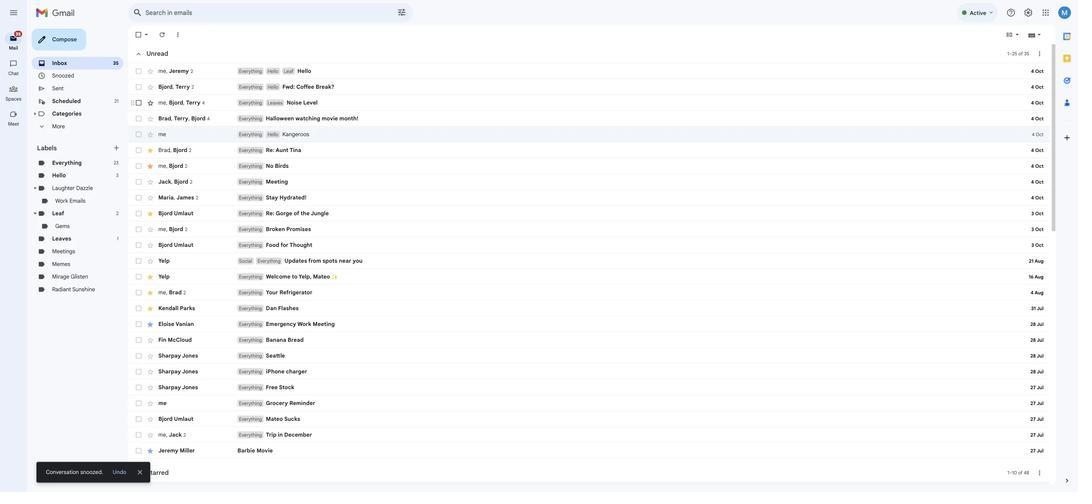 Task type: describe. For each thing, give the bounding box(es) containing it.
bjord down me , jeremy 2
[[176, 93, 192, 100]]

bjord down maria
[[176, 233, 192, 241]]

bjord , terry 2
[[176, 93, 215, 100]]

terry for 2
[[195, 93, 211, 100]]

jeremy
[[188, 75, 210, 83]]

work emails link
[[62, 219, 95, 227]]

stock
[[310, 427, 327, 434]]

everything food for thought
[[266, 269, 347, 276]]

everything inside the "everything broken promises"
[[266, 251, 291, 258]]

kendall
[[176, 339, 198, 347]]

eloise vanian
[[176, 357, 215, 364]]

sharpay for free stock
[[176, 427, 201, 434]]

everything inside yelp row
[[286, 287, 312, 293]]

dazzle
[[85, 205, 103, 213]]

23
[[126, 178, 132, 184]]

everything inside 'me' 'row'
[[266, 445, 291, 452]]

, for maria , james 2
[[193, 216, 194, 223]]

2 vertical spatial brad
[[188, 321, 202, 329]]

fwd:
[[314, 93, 328, 100]]

laughter
[[58, 205, 83, 213]]

21 row from the top
[[142, 457, 1079, 475]]

brad for brad ,
[[176, 163, 189, 171]]

halloween
[[295, 128, 327, 136]]

unread main content
[[142, 28, 1079, 492]]

to
[[324, 304, 331, 311]]

level
[[337, 110, 353, 118]]

35 inside mail navigation
[[17, 35, 23, 41]]

trip
[[295, 480, 307, 487]]

19 row from the top
[[142, 404, 1079, 422]]

, for me , jeremy 2
[[184, 75, 186, 83]]

row containing kendall parks
[[142, 334, 1079, 352]]

everything re: gorge of the jungle
[[266, 233, 365, 241]]

hydrated!
[[311, 216, 340, 223]]

parks
[[200, 339, 217, 347]]

snoozed link
[[58, 80, 83, 88]]

eloise
[[176, 357, 194, 364]]

5 row from the top
[[142, 141, 1079, 158]]

2 for trip in december
[[204, 480, 206, 487]]

1 horizontal spatial 35
[[126, 67, 132, 73]]

everything inside everything seattle
[[266, 392, 291, 399]]

charger
[[318, 409, 341, 417]]

iphone
[[295, 409, 316, 417]]

gems link
[[62, 248, 78, 255]]

emails
[[77, 219, 95, 227]]

refresh image
[[176, 34, 185, 43]]

, for me , bjord , terry
[[184, 110, 186, 118]]

chat
[[9, 78, 21, 85]]

yelp row
[[142, 281, 1079, 299]]

brad ,
[[176, 163, 192, 171]]

everything emergency work meeting
[[266, 357, 372, 364]]

everything inside everything free stock
[[266, 427, 291, 434]]

me , bjord , terry
[[176, 110, 223, 118]]

inbox link
[[58, 66, 75, 74]]

umlaut for food for thought
[[193, 269, 215, 276]]

work inside unread tab panel
[[330, 357, 346, 364]]

meetings
[[58, 276, 84, 283]]

the
[[334, 233, 344, 241]]

for
[[312, 269, 320, 276]]

spaces heading
[[0, 106, 30, 113]]

everything inside everything emergency work meeting
[[266, 357, 291, 364]]

2 me from the top
[[176, 110, 184, 118]]

sharpay jones for free
[[176, 427, 220, 434]]

bjord left the 4
[[212, 128, 228, 135]]

bjord umlaut for food
[[176, 269, 215, 276]]

hello link
[[58, 191, 73, 199]]

0 horizontal spatial leaf
[[58, 233, 71, 241]]

of
[[326, 233, 332, 241]]

me , bjord
[[176, 181, 203, 188]]

everything meeting
[[266, 198, 320, 206]]

jack inside trip in december row
[[188, 480, 202, 487]]

labels
[[41, 160, 63, 169]]

search in emails image
[[145, 6, 161, 22]]

2 for broken promises
[[205, 252, 208, 258]]

everything broken promises
[[266, 251, 346, 259]]

noise level
[[318, 110, 353, 118]]

social
[[266, 287, 280, 293]]

in
[[309, 480, 314, 487]]

35 link
[[5, 33, 25, 49]]

12 row from the top
[[142, 264, 1079, 281]]

your
[[295, 321, 309, 329]]

4 row from the top
[[142, 123, 1079, 141]]

spaces
[[6, 106, 24, 113]]

row containing yelp
[[142, 299, 1079, 317]]

0 horizontal spatial work
[[62, 219, 76, 227]]

3
[[129, 192, 132, 198]]

leaves inside unread tab panel
[[297, 111, 314, 117]]

1 vertical spatial leaves
[[58, 262, 79, 269]]

everything inside everything welcome to yelp, mateo
[[266, 304, 291, 311]]

jones for free stock
[[202, 427, 220, 434]]

bjord up 'jack , bjord 2' at the left top of the page
[[188, 181, 203, 188]]

noise
[[318, 110, 335, 118]]

14 row from the top
[[142, 317, 1079, 334]]

main menu image
[[10, 9, 20, 19]]

fin mccloud
[[176, 374, 213, 382]]

everything free stock
[[266, 427, 327, 434]]

everything trip in december
[[266, 480, 347, 487]]

maria
[[176, 216, 193, 223]]

promises
[[318, 251, 346, 259]]

yelp,
[[332, 304, 346, 311]]

chat heading
[[0, 78, 30, 85]]

re:
[[295, 233, 305, 241]]

me inside trip in december row
[[176, 480, 184, 487]]

bjord down bjord , terry 2
[[188, 110, 203, 118]]

, for me , bjord 2
[[184, 251, 186, 259]]

row containing jack
[[142, 193, 1079, 211]]

bjord down me , bjord 2
[[176, 269, 192, 276]]

5 me from the top
[[176, 251, 184, 259]]

refrigerator
[[310, 321, 347, 329]]

trip in december row
[[142, 475, 1079, 492]]

gorge
[[306, 233, 325, 241]]

sharpay for seattle
[[176, 392, 201, 399]]

everything seattle
[[266, 392, 317, 399]]

laughter dazzle link
[[58, 205, 103, 213]]

row containing eloise vanian
[[142, 352, 1079, 369]]

kendall parks
[[176, 339, 217, 347]]

sent
[[58, 95, 71, 102]]

bread
[[320, 374, 337, 382]]

bjord down "maria , james 2" in the top left of the page
[[188, 251, 203, 259]]

everything inside everything your refrigerator
[[266, 322, 291, 328]]

bjord up "maria , james 2" in the top left of the page
[[193, 198, 209, 206]]

james
[[196, 216, 216, 223]]

movie
[[357, 128, 376, 136]]



Task type: locate. For each thing, give the bounding box(es) containing it.
brad up kendall parks
[[188, 321, 202, 329]]

everything inside the everything iphone charger
[[266, 410, 291, 416]]

everything halloween watching movie month!
[[266, 128, 398, 136]]

memes
[[58, 290, 78, 297]]

unread button
[[145, 51, 190, 69]]

leaf link
[[58, 233, 71, 241]]

2 for stay hydrated!
[[217, 217, 220, 223]]

3 sharpay jones from the top
[[176, 427, 220, 434]]

1 umlaut from the top
[[193, 233, 215, 241]]

1 yelp from the top
[[176, 286, 188, 294]]

umlaut for re: gorge of the jungle
[[193, 233, 215, 241]]

broken
[[295, 251, 317, 259]]

everything
[[266, 76, 291, 82], [266, 93, 291, 100], [266, 111, 291, 117], [266, 128, 291, 135], [266, 146, 291, 153], [266, 164, 291, 170], [58, 177, 91, 185], [266, 181, 291, 188], [266, 199, 291, 205], [266, 216, 291, 223], [266, 234, 291, 241], [266, 251, 291, 258], [266, 269, 291, 276], [286, 287, 312, 293], [266, 304, 291, 311], [266, 322, 291, 328], [266, 339, 291, 346], [266, 357, 291, 364], [266, 375, 291, 381], [266, 392, 291, 399], [266, 410, 291, 416], [266, 427, 291, 434], [266, 445, 291, 452], [266, 480, 291, 487]]

mateo
[[348, 304, 367, 311]]

everything inside everything meeting
[[266, 199, 291, 205]]

0 vertical spatial 35
[[17, 35, 23, 41]]

free
[[295, 427, 309, 434]]

unread tab panel
[[142, 49, 1079, 492]]

Search in emails text field
[[162, 10, 417, 18]]

mail
[[10, 50, 20, 57]]

jones for iphone charger
[[202, 409, 220, 417]]

everything dan flashes
[[266, 339, 332, 347]]

3 row from the top
[[142, 105, 1079, 123]]

1 vertical spatial umlaut
[[193, 269, 215, 276]]

None checkbox
[[149, 110, 158, 119], [149, 127, 158, 136], [149, 180, 158, 189], [149, 215, 158, 224], [149, 233, 158, 242], [149, 251, 158, 259], [149, 268, 158, 277], [149, 286, 158, 295], [149, 321, 158, 330], [149, 338, 158, 347], [149, 374, 158, 382], [149, 391, 158, 400], [149, 409, 158, 418], [149, 426, 158, 435], [149, 462, 158, 470], [149, 110, 158, 119], [149, 127, 158, 136], [149, 180, 158, 189], [149, 215, 158, 224], [149, 233, 158, 242], [149, 251, 158, 259], [149, 268, 158, 277], [149, 286, 158, 295], [149, 321, 158, 330], [149, 338, 158, 347], [149, 374, 158, 382], [149, 391, 158, 400], [149, 409, 158, 418], [149, 426, 158, 435], [149, 462, 158, 470]]

sent link
[[58, 95, 71, 102]]

mail navigation
[[0, 28, 31, 492]]

mccloud
[[186, 374, 213, 382]]

bjord umlaut down me , bjord 2
[[176, 269, 215, 276]]

gems
[[62, 248, 78, 255]]

umlaut down me , bjord 2
[[193, 269, 215, 276]]

, for me , brad
[[184, 321, 186, 329]]

brad
[[176, 128, 190, 135], [176, 163, 189, 171], [188, 321, 202, 329]]

break?
[[351, 93, 372, 100]]

0 vertical spatial jack
[[176, 198, 190, 206]]

2 umlaut from the top
[[193, 269, 215, 276]]

, for me , bjord
[[184, 181, 186, 188]]

0 vertical spatial jones
[[202, 392, 220, 399]]

gmail image
[[40, 5, 87, 23]]

leaves down gems
[[58, 262, 79, 269]]

1 horizontal spatial leaves
[[297, 111, 314, 117]]

16 row from the top
[[142, 352, 1079, 369]]

1 vertical spatial jones
[[202, 409, 220, 417]]

0 vertical spatial work
[[62, 219, 76, 227]]

9 row from the top
[[142, 211, 1079, 229]]

brad down me , bjord , terry
[[176, 128, 190, 135]]

21
[[127, 109, 132, 116]]

0 vertical spatial terry
[[195, 93, 211, 100]]

me row
[[142, 440, 1079, 457]]

labels heading
[[41, 160, 125, 169]]

2 sharpay jones from the top
[[176, 409, 220, 417]]

watching
[[328, 128, 356, 136]]

Search in emails search field
[[142, 4, 459, 25]]

2 vertical spatial sharpay
[[176, 427, 201, 434]]

3 sharpay from the top
[[176, 427, 201, 434]]

everything inside everything stay hydrated!
[[266, 216, 291, 223]]

2 inside me , jeremy 2
[[212, 76, 214, 82]]

bjord umlaut for re:
[[176, 233, 215, 241]]

2 yelp from the top
[[176, 304, 188, 311]]

leaf
[[315, 76, 326, 82], [58, 233, 71, 241]]

1 vertical spatial sharpay jones
[[176, 409, 220, 417]]

everything inside 'everything re: gorge of the jungle'
[[266, 234, 291, 241]]

, for brad ,
[[189, 163, 191, 171]]

jones for seattle
[[202, 392, 220, 399]]

maria , james 2
[[176, 216, 220, 223]]

2 inside bjord , terry 2
[[213, 93, 215, 100]]

snoozed
[[58, 80, 83, 88]]

terry for ,
[[193, 128, 209, 135]]

2 for meeting
[[211, 199, 214, 206]]

leaf inside row
[[315, 76, 326, 82]]

hello for hello
[[297, 76, 309, 82]]

emergency
[[295, 357, 329, 364]]

vanian
[[195, 357, 215, 364]]

jack
[[176, 198, 190, 206], [188, 480, 202, 487]]

4
[[230, 129, 233, 135]]

1 sharpay from the top
[[176, 392, 201, 399]]

hello
[[331, 75, 346, 83], [297, 76, 309, 82], [297, 93, 309, 100], [297, 146, 309, 153], [58, 191, 73, 199]]

0 vertical spatial sharpay
[[176, 392, 201, 399]]

2 vertical spatial terry
[[193, 128, 209, 135]]

2 vertical spatial jones
[[202, 427, 220, 434]]

meetings link
[[58, 276, 84, 283]]

dan
[[295, 339, 307, 347]]

alert
[[14, 20, 1079, 28]]

1 vertical spatial leaf
[[58, 233, 71, 241]]

terry up the brad , terry , bjord 4
[[207, 110, 223, 118]]

1 sharpay jones from the top
[[176, 392, 220, 399]]

work emails
[[62, 219, 95, 227]]

18 row from the top
[[142, 387, 1079, 404]]

, for me , jack 2
[[184, 480, 186, 487]]

8 row from the top
[[142, 193, 1079, 211]]

row
[[142, 70, 1079, 88], [142, 88, 1079, 105], [142, 105, 1079, 123], [142, 123, 1079, 141], [142, 141, 1079, 158], [142, 158, 1079, 176], [142, 176, 1079, 193], [142, 193, 1079, 211], [142, 211, 1079, 229], [142, 229, 1079, 246], [142, 246, 1079, 264], [142, 264, 1079, 281], [142, 299, 1079, 317], [142, 317, 1079, 334], [142, 334, 1079, 352], [142, 352, 1079, 369], [142, 369, 1079, 387], [142, 387, 1079, 404], [142, 404, 1079, 422], [142, 422, 1079, 440], [142, 457, 1079, 475]]

None checkbox
[[149, 34, 158, 43], [149, 75, 158, 84], [149, 92, 158, 101], [149, 145, 158, 154], [149, 163, 158, 171], [149, 198, 158, 207], [149, 303, 158, 312], [149, 356, 158, 365], [149, 444, 158, 453], [149, 479, 158, 488], [149, 34, 158, 43], [149, 75, 158, 84], [149, 92, 158, 101], [149, 145, 158, 154], [149, 163, 158, 171], [149, 198, 158, 207], [149, 303, 158, 312], [149, 356, 158, 365], [149, 444, 158, 453], [149, 479, 158, 488]]

welcome
[[295, 304, 323, 311]]

6 row from the top
[[142, 158, 1079, 176]]

umlaut down james
[[193, 233, 215, 241]]

everything link inside 'me' 'row'
[[264, 444, 1079, 453]]

2 vertical spatial sharpay jones
[[176, 427, 220, 434]]

4 me from the top
[[176, 181, 184, 188]]

0 vertical spatial bjord umlaut
[[176, 233, 215, 241]]

0 vertical spatial leaf
[[315, 76, 326, 82]]

1 horizontal spatial meeting
[[347, 357, 372, 364]]

leaf up the fwd:
[[315, 76, 326, 82]]

hello for fwd: coffee break?
[[297, 93, 309, 100]]

2
[[212, 76, 214, 82], [213, 93, 215, 100], [211, 199, 214, 206], [217, 217, 220, 223], [129, 234, 132, 241], [205, 252, 208, 258], [204, 480, 206, 487]]

everything stay hydrated!
[[266, 216, 340, 223]]

6 me from the top
[[176, 321, 184, 329]]

leaves link
[[58, 262, 79, 269]]

, for bjord , terry 2
[[192, 93, 193, 100]]

bjord umlaut up me , bjord 2
[[176, 233, 215, 241]]

1 vertical spatial jack
[[188, 480, 202, 487]]

3 me from the top
[[176, 146, 184, 153]]

1 horizontal spatial work
[[330, 357, 346, 364]]

heading inside mail navigation
[[0, 134, 30, 142]]

stay
[[295, 216, 309, 223]]

0 vertical spatial meeting
[[295, 198, 320, 206]]

20 row from the top
[[142, 422, 1079, 440]]

everything inside everything banana bread
[[266, 375, 291, 381]]

leaf up gems
[[58, 233, 71, 241]]

2 jones from the top
[[202, 409, 220, 417]]

2 inside 'jack , bjord 2'
[[211, 199, 214, 206]]

work
[[62, 219, 76, 227], [330, 357, 346, 364]]

, for brad , terry , bjord 4
[[190, 128, 192, 135]]

everything welcome to yelp, mateo
[[266, 304, 368, 311]]

sharpay for iphone charger
[[176, 409, 201, 417]]

sharpay jones
[[176, 392, 220, 399], [176, 409, 220, 417], [176, 427, 220, 434]]

0 horizontal spatial leaves
[[58, 262, 79, 269]]

sharpay jones for seattle
[[176, 392, 220, 399]]

row containing fin mccloud
[[142, 369, 1079, 387]]

coffee
[[329, 93, 349, 100]]

hello for kangeroos
[[297, 146, 309, 153]]

yelp inside row
[[176, 286, 188, 294]]

everything your refrigerator
[[266, 321, 347, 329]]

1 vertical spatial brad
[[176, 163, 189, 171]]

1 vertical spatial yelp
[[176, 304, 188, 311]]

1 jones from the top
[[202, 392, 220, 399]]

brad for brad , terry , bjord 4
[[176, 128, 190, 135]]

2 inside me , bjord 2
[[205, 252, 208, 258]]

work down laughter
[[62, 219, 76, 227]]

1 me from the top
[[176, 75, 184, 83]]

17 row from the top
[[142, 369, 1079, 387]]

1 row from the top
[[142, 70, 1079, 88]]

1 vertical spatial bjord umlaut
[[176, 269, 215, 276]]

2 row from the top
[[142, 88, 1079, 105]]

2 for hello
[[212, 76, 214, 82]]

, inside trip in december row
[[184, 480, 186, 487]]

,
[[184, 75, 186, 83], [192, 93, 193, 100], [184, 110, 186, 118], [203, 110, 205, 118], [190, 128, 192, 135], [209, 128, 211, 135], [189, 163, 191, 171], [184, 181, 186, 188], [190, 198, 192, 206], [193, 216, 194, 223], [184, 251, 186, 259], [184, 321, 186, 329], [184, 480, 186, 487]]

thought
[[322, 269, 347, 276]]

7 me from the top
[[176, 444, 185, 452]]

me , bjord 2
[[176, 251, 208, 259]]

13 row from the top
[[142, 299, 1079, 317]]

heading
[[0, 134, 30, 142]]

scheduled
[[58, 109, 90, 116]]

1 horizontal spatial leaf
[[315, 76, 326, 82]]

me , brad
[[176, 321, 202, 329]]

laughter dazzle
[[58, 205, 103, 213]]

month!
[[377, 128, 398, 136]]

7 row from the top
[[142, 176, 1079, 193]]

everything inside the everything trip in december
[[266, 480, 291, 487]]

1 vertical spatial sharpay
[[176, 409, 201, 417]]

jack , bjord 2
[[176, 198, 214, 206]]

inbox
[[58, 66, 75, 74]]

compose button
[[35, 32, 96, 56]]

1 vertical spatial work
[[330, 357, 346, 364]]

jack inside row
[[176, 198, 190, 206]]

me , jack 2
[[176, 480, 206, 487]]

everything banana bread
[[266, 374, 337, 382]]

everything iphone charger
[[266, 409, 341, 417]]

0 horizontal spatial meeting
[[295, 198, 320, 206]]

everything inside everything dan flashes
[[266, 339, 291, 346]]

me inside 'row'
[[176, 444, 185, 452]]

terry down me , bjord , terry
[[193, 128, 209, 135]]

1 vertical spatial meeting
[[347, 357, 372, 364]]

1 vertical spatial terry
[[207, 110, 223, 118]]

0 vertical spatial leaves
[[297, 111, 314, 117]]

0 vertical spatial sharpay jones
[[176, 392, 220, 399]]

flashes
[[309, 339, 332, 347]]

terry up me , bjord , terry
[[195, 93, 211, 100]]

0 vertical spatial brad
[[176, 128, 190, 135]]

11 row from the top
[[142, 246, 1079, 264]]

jungle
[[345, 233, 365, 241]]

8 me from the top
[[176, 480, 184, 487]]

seattle
[[295, 392, 317, 399]]

35 left unread button
[[126, 67, 132, 73]]

10 row from the top
[[142, 229, 1079, 246]]

sharpay jones for iphone
[[176, 409, 220, 417]]

banana
[[295, 374, 318, 382]]

0 vertical spatial yelp
[[176, 286, 188, 294]]

35 up mail
[[17, 35, 23, 41]]

fin
[[176, 374, 185, 382]]

row containing maria
[[142, 211, 1079, 229]]

3 jones from the top
[[202, 427, 220, 434]]

2 for fwd: coffee break?
[[213, 93, 215, 100]]

everything inside everything food for thought
[[266, 269, 291, 276]]

mail heading
[[0, 50, 30, 57]]

kangeroos
[[314, 146, 344, 153]]

leaves up halloween
[[297, 111, 314, 117]]

brad up me , bjord
[[176, 163, 189, 171]]

unread
[[163, 55, 187, 64]]

work up bread on the bottom left
[[330, 357, 346, 364]]

15 row from the top
[[142, 334, 1079, 352]]

food
[[295, 269, 310, 276]]

categories link
[[58, 123, 91, 130]]

2 inside me , jack 2
[[204, 480, 206, 487]]

0 vertical spatial umlaut
[[193, 233, 215, 241]]

everything inside everything halloween watching movie month!
[[266, 128, 291, 135]]

leaves
[[297, 111, 314, 117], [58, 262, 79, 269]]

1 vertical spatial 35
[[126, 67, 132, 73]]

bjord umlaut
[[176, 233, 215, 241], [176, 269, 215, 276]]

, for jack , bjord 2
[[190, 198, 192, 206]]

fwd: coffee break?
[[314, 93, 372, 100]]

row containing bjord
[[142, 88, 1079, 105]]

0 horizontal spatial 35
[[17, 35, 23, 41]]

2 inside "maria , james 2"
[[217, 217, 220, 223]]

categories
[[58, 123, 91, 130]]

2 bjord umlaut from the top
[[176, 269, 215, 276]]

scheduled link
[[58, 109, 90, 116]]

2 sharpay from the top
[[176, 409, 201, 417]]

me , jeremy 2
[[176, 75, 214, 83]]

bjord
[[176, 93, 192, 100], [188, 110, 203, 118], [212, 128, 228, 135], [188, 181, 203, 188], [193, 198, 209, 206], [176, 233, 192, 241], [188, 251, 203, 259], [176, 269, 192, 276]]

terry
[[195, 93, 211, 100], [207, 110, 223, 118], [193, 128, 209, 135]]

yelp for yelp row
[[176, 286, 188, 294]]

1 bjord umlaut from the top
[[176, 233, 215, 241]]

yelp for row containing yelp
[[176, 304, 188, 311]]

yelp inside row
[[176, 304, 188, 311]]

memes link
[[58, 290, 78, 297]]



Task type: vqa. For each thing, say whether or not it's contained in the screenshot.
movie
yes



